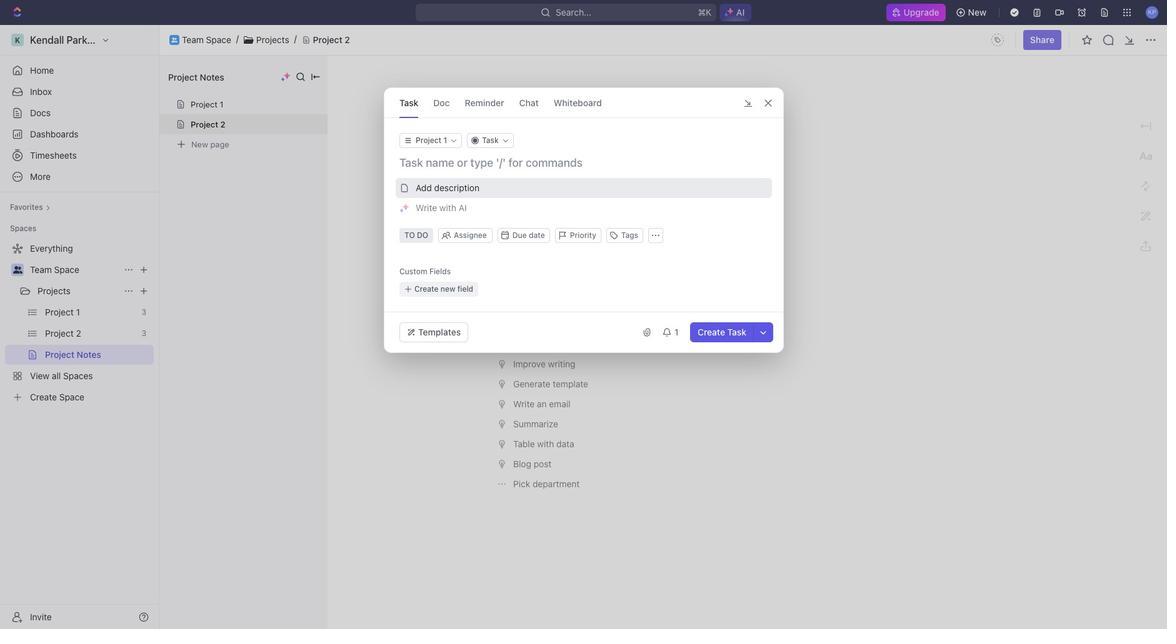 Task type: locate. For each thing, give the bounding box(es) containing it.
0 vertical spatial page
[[210, 139, 229, 149]]

reminder
[[464, 97, 504, 108]]

team space right user group icon
[[30, 264, 79, 275]]

new down project 1
[[191, 139, 208, 149]]

updated:
[[559, 146, 597, 157]]

task button
[[467, 133, 513, 148]]

write with ai button for page
[[493, 193, 951, 213]]

tags
[[621, 231, 638, 240]]

projects
[[256, 34, 289, 45], [38, 286, 71, 296]]

team inside sidebar navigation
[[30, 264, 52, 275]]

last
[[540, 146, 557, 157]]

new
[[968, 7, 986, 18], [191, 139, 208, 149]]

0 horizontal spatial new
[[440, 284, 455, 294]]

writing
[[548, 359, 575, 369]]

0 horizontal spatial new
[[191, 139, 208, 149]]

ai down blank page
[[556, 197, 564, 208]]

1 left create task
[[674, 327, 678, 338]]

create new field button
[[399, 282, 478, 297]]

projects link inside tree
[[38, 281, 119, 301]]

write an email button
[[493, 394, 951, 414]]

write left an
[[513, 399, 535, 409]]

1 horizontal spatial team
[[182, 34, 204, 45]]

1
[[220, 99, 223, 109], [674, 327, 678, 338]]

user group image
[[171, 37, 178, 42]]

1 vertical spatial table
[[513, 439, 535, 449]]

tree containing team space
[[5, 239, 154, 408]]

1 horizontal spatial new
[[968, 7, 986, 18]]

0 horizontal spatial projects
[[38, 286, 71, 296]]

ai inside dialog
[[458, 203, 466, 213]]

with down add description
[[439, 203, 456, 213]]

ai down the description
[[458, 203, 466, 213]]

1 vertical spatial team
[[30, 264, 52, 275]]

priority button
[[555, 228, 601, 243]]

1 horizontal spatial 2
[[345, 34, 350, 45]]

1 vertical spatial add
[[415, 183, 432, 193]]

2 horizontal spatial task
[[727, 327, 746, 338]]

1 vertical spatial projects link
[[38, 281, 119, 301]]

create inside dropdown button
[[414, 284, 438, 294]]

write with ai
[[513, 197, 564, 208], [415, 203, 466, 213]]

2 vertical spatial task
[[727, 327, 746, 338]]

task button
[[399, 88, 418, 118]]

write inside "button"
[[513, 399, 535, 409]]

create task
[[697, 327, 746, 338]]

priority
[[570, 231, 596, 240]]

summarize button
[[493, 414, 951, 434]]

0 horizontal spatial create
[[414, 284, 438, 294]]

1 vertical spatial team space link
[[30, 260, 119, 280]]

ai
[[556, 197, 564, 208], [458, 203, 466, 213]]

description
[[434, 183, 479, 193]]

projects link
[[256, 34, 289, 45], [38, 281, 119, 301]]

table up blog on the left
[[513, 439, 535, 449]]

with
[[537, 197, 554, 208], [439, 203, 456, 213], [537, 439, 554, 449]]

subpage
[[513, 303, 549, 313]]

0 horizontal spatial write with ai
[[415, 203, 466, 213]]

1 table from the top
[[513, 243, 535, 253]]

1 vertical spatial 1
[[674, 327, 678, 338]]

upgrade link
[[886, 4, 946, 21]]

page inside blank page button
[[538, 177, 558, 188]]

fields
[[429, 267, 451, 276]]

tree inside sidebar navigation
[[5, 239, 154, 408]]

1 horizontal spatial team space
[[182, 34, 231, 45]]

comment
[[529, 86, 567, 97]]

0 horizontal spatial projects link
[[38, 281, 119, 301]]

create for create new field
[[414, 284, 438, 294]]

2 vertical spatial add
[[497, 226, 513, 234]]

1 vertical spatial space
[[54, 264, 79, 275]]

team for user group image's team space link
[[182, 34, 204, 45]]

0 horizontal spatial 1
[[220, 99, 223, 109]]

1 horizontal spatial 1
[[674, 327, 678, 338]]

2 horizontal spatial project 2
[[497, 102, 600, 131]]

team space link right user group image
[[182, 34, 231, 45]]

task
[[399, 97, 418, 108], [482, 136, 498, 145], [727, 327, 746, 338]]

write with ai button up table button
[[493, 193, 951, 213]]

add
[[511, 86, 527, 97], [415, 183, 432, 193], [497, 226, 513, 234]]

0 horizontal spatial team
[[30, 264, 52, 275]]

date
[[529, 231, 545, 240]]

0 vertical spatial table
[[513, 243, 535, 253]]

page right blank
[[538, 177, 558, 188]]

0 vertical spatial new
[[515, 226, 533, 234]]

timesheets
[[30, 150, 77, 161]]

write with ai down add description
[[415, 203, 466, 213]]

1 horizontal spatial projects link
[[256, 34, 289, 45]]

1 vertical spatial page
[[538, 177, 558, 188]]

new for add
[[515, 226, 533, 234]]

new for new
[[968, 7, 986, 18]]

0 horizontal spatial task
[[399, 97, 418, 108]]

new right upgrade
[[968, 7, 986, 18]]

team space link right user group icon
[[30, 260, 119, 280]]

user group image
[[13, 266, 22, 274]]

team space right user group image
[[182, 34, 231, 45]]

0 horizontal spatial ai
[[458, 203, 466, 213]]

write down blank
[[513, 197, 535, 208]]

write with ai inside dialog
[[415, 203, 466, 213]]

project 2
[[313, 34, 350, 45], [497, 102, 600, 131], [191, 119, 225, 129]]

blank page
[[513, 177, 558, 188]]

add inside button
[[415, 183, 432, 193]]

space
[[206, 34, 231, 45], [54, 264, 79, 275]]

1 horizontal spatial new
[[515, 226, 533, 234]]

field
[[457, 284, 473, 294]]

task down subpage button
[[727, 327, 746, 338]]

with left data
[[537, 439, 554, 449]]

space inside sidebar navigation
[[54, 264, 79, 275]]

priority button
[[555, 228, 601, 243]]

0 vertical spatial team
[[182, 34, 204, 45]]

team right user group image
[[182, 34, 204, 45]]

0 vertical spatial space
[[206, 34, 231, 45]]

write with ai button
[[493, 193, 951, 213], [395, 198, 772, 218]]

2 table from the top
[[513, 439, 535, 449]]

new inside button
[[440, 284, 455, 294]]

create down subpage button
[[697, 327, 725, 338]]

0 horizontal spatial team space
[[30, 264, 79, 275]]

timesheets link
[[5, 146, 154, 166]]

0 horizontal spatial team space link
[[30, 260, 119, 280]]

task left doc
[[399, 97, 418, 108]]

search...
[[556, 7, 591, 18]]

projects inside sidebar navigation
[[38, 286, 71, 296]]

1 vertical spatial create
[[697, 327, 725, 338]]

0 vertical spatial team space
[[182, 34, 231, 45]]

add for add description
[[415, 183, 432, 193]]

2 horizontal spatial 2
[[585, 102, 600, 131]]

task down reminder button
[[482, 136, 498, 145]]

write with ai button up priority
[[395, 198, 772, 218]]

space right user group icon
[[54, 264, 79, 275]]

create down custom fields
[[414, 284, 438, 294]]

new for new page
[[191, 139, 208, 149]]

to do
[[404, 231, 428, 240]]

0 vertical spatial add
[[511, 86, 527, 97]]

page
[[210, 139, 229, 149], [538, 177, 558, 188]]

add left the description
[[415, 183, 432, 193]]

summarize
[[513, 419, 558, 429]]

0 vertical spatial 1
[[220, 99, 223, 109]]

1 down notes
[[220, 99, 223, 109]]

new inside "button"
[[968, 7, 986, 18]]

last updated:
[[540, 146, 597, 157]]

page down project 1
[[210, 139, 229, 149]]

new
[[515, 226, 533, 234], [440, 284, 455, 294]]

create
[[414, 284, 438, 294], [697, 327, 725, 338]]

write
[[513, 197, 535, 208], [415, 203, 437, 213], [513, 399, 535, 409]]

0 vertical spatial create
[[414, 284, 438, 294]]

with inside button
[[537, 439, 554, 449]]

1 vertical spatial projects
[[38, 286, 71, 296]]

team space inside sidebar navigation
[[30, 264, 79, 275]]

team space
[[182, 34, 231, 45], [30, 264, 79, 275]]

1 horizontal spatial projects
[[256, 34, 289, 45]]

blog post button
[[493, 454, 951, 474]]

dialog
[[384, 88, 784, 353]]

1 inside button
[[674, 327, 678, 338]]

add description button
[[395, 178, 772, 198]]

generate template button
[[493, 374, 951, 394]]

1 button
[[657, 323, 685, 343]]

0 horizontal spatial page
[[210, 139, 229, 149]]

team right user group icon
[[30, 264, 52, 275]]

add left date
[[497, 226, 513, 234]]

1 horizontal spatial space
[[206, 34, 231, 45]]

0 vertical spatial projects
[[256, 34, 289, 45]]

1 horizontal spatial create
[[697, 327, 725, 338]]

1 vertical spatial new
[[440, 284, 455, 294]]

tags button
[[606, 228, 643, 243]]

improve
[[513, 359, 546, 369]]

table down due date
[[513, 243, 535, 253]]

create for create task
[[697, 327, 725, 338]]

1 vertical spatial team space
[[30, 264, 79, 275]]

department
[[533, 479, 580, 489]]

chat button
[[519, 88, 538, 118]]

tree
[[5, 239, 154, 408]]

1 horizontal spatial task
[[482, 136, 498, 145]]

blank
[[513, 177, 535, 188]]

1 horizontal spatial page
[[538, 177, 558, 188]]

to
[[404, 231, 415, 240]]

1 horizontal spatial project 2
[[313, 34, 350, 45]]

dashboards
[[30, 129, 79, 139]]

do
[[417, 231, 428, 240]]

doc
[[433, 97, 449, 108]]

team space link
[[182, 34, 231, 45], [30, 260, 119, 280]]

space up notes
[[206, 34, 231, 45]]

0 vertical spatial projects link
[[256, 34, 289, 45]]

1 vertical spatial new
[[191, 139, 208, 149]]

0 vertical spatial new
[[968, 7, 986, 18]]

1 horizontal spatial team space link
[[182, 34, 231, 45]]

add up chat
[[511, 86, 527, 97]]

project
[[313, 34, 342, 45], [168, 72, 198, 82], [191, 99, 218, 109], [497, 102, 579, 131], [191, 119, 218, 129]]

0 horizontal spatial space
[[54, 264, 79, 275]]

1 vertical spatial task
[[482, 136, 498, 145]]

task inside button
[[727, 327, 746, 338]]

tags button
[[606, 228, 643, 243]]

0 vertical spatial team space link
[[182, 34, 231, 45]]

write with ai down blank page
[[513, 197, 564, 208]]



Task type: describe. For each thing, give the bounding box(es) containing it.
table for table
[[513, 243, 535, 253]]

team for team space link related to user group icon
[[30, 264, 52, 275]]

due
[[512, 231, 527, 240]]

dialog containing task
[[384, 88, 784, 353]]

invite
[[30, 612, 52, 622]]

dashboards link
[[5, 124, 154, 144]]

whiteboard button
[[553, 88, 602, 118]]

Task name or type '/' for commands text field
[[399, 156, 770, 171]]

improve writing button
[[493, 354, 951, 374]]

space for user group image's team space link
[[206, 34, 231, 45]]

upgrade
[[904, 7, 939, 18]]

chat
[[519, 97, 538, 108]]

new button
[[951, 3, 994, 23]]

spaces
[[10, 224, 36, 233]]

with inside dialog
[[439, 203, 456, 213]]

inbox link
[[5, 82, 154, 102]]

generate template
[[513, 379, 588, 389]]

templates button
[[399, 323, 468, 343]]

task inside dropdown button
[[482, 136, 498, 145]]

improve writing
[[513, 359, 575, 369]]

write an email
[[513, 399, 570, 409]]

team space for user group image
[[182, 34, 231, 45]]

email
[[549, 399, 570, 409]]

projects link for team space link related to user group icon
[[38, 281, 119, 301]]

due date button
[[497, 228, 550, 243]]

projects for team space link related to user group icon
[[38, 286, 71, 296]]

new for create
[[440, 284, 455, 294]]

docs link
[[5, 103, 154, 123]]

table with data button
[[493, 434, 951, 454]]

1 horizontal spatial write with ai
[[513, 197, 564, 208]]

pick department button
[[493, 474, 951, 494]]

project 1
[[191, 99, 223, 109]]

space for team space link related to user group icon
[[54, 264, 79, 275]]

0 horizontal spatial project 2
[[191, 119, 225, 129]]

0 vertical spatial task
[[399, 97, 418, 108]]

notes
[[200, 72, 224, 82]]

reminder button
[[464, 88, 504, 118]]

share
[[1030, 34, 1055, 45]]

assignee
[[454, 231, 487, 240]]

page for new page
[[210, 139, 229, 149]]

create new field button
[[399, 282, 478, 297]]

1 button
[[657, 323, 685, 343]]

blog post
[[513, 459, 552, 469]]

pick department
[[513, 479, 580, 489]]

to do button
[[399, 228, 433, 243]]

blank page button
[[493, 173, 951, 193]]

project notes
[[168, 72, 224, 82]]

subpage button
[[493, 298, 951, 318]]

table with data
[[513, 439, 574, 449]]

home link
[[5, 61, 154, 81]]

0 horizontal spatial 2
[[220, 119, 225, 129]]

1 horizontal spatial ai
[[556, 197, 564, 208]]

doc button
[[433, 88, 449, 118]]

custom
[[399, 267, 427, 276]]

an
[[537, 399, 547, 409]]

table for table with data
[[513, 439, 535, 449]]

template
[[553, 379, 588, 389]]

with down blank page
[[537, 197, 554, 208]]

sidebar navigation
[[0, 25, 159, 630]]

add for add new
[[497, 226, 513, 234]]

due date
[[512, 231, 545, 240]]

assignee button
[[439, 231, 491, 241]]

write with ai button for description
[[395, 198, 772, 218]]

blog
[[513, 459, 531, 469]]

add description
[[415, 183, 479, 193]]

team space for user group icon
[[30, 264, 79, 275]]

add new
[[497, 226, 533, 234]]

page for blank page
[[538, 177, 558, 188]]

projects for user group image's team space link
[[256, 34, 289, 45]]

⌘k
[[698, 7, 711, 18]]

create task button
[[690, 323, 754, 343]]

create new field
[[414, 284, 473, 294]]

generate
[[513, 379, 550, 389]]

favorites button
[[5, 200, 55, 215]]

team space link for user group icon
[[30, 260, 119, 280]]

new page
[[191, 139, 229, 149]]

add for add comment
[[511, 86, 527, 97]]

templates
[[418, 327, 461, 338]]

home
[[30, 65, 54, 76]]

table button
[[493, 238, 951, 258]]

custom fields
[[399, 267, 451, 276]]

inbox
[[30, 86, 52, 97]]

data
[[556, 439, 574, 449]]

write up "do"
[[415, 203, 437, 213]]

favorites
[[10, 203, 43, 212]]

projects link for user group image's team space link
[[256, 34, 289, 45]]

team space link for user group image
[[182, 34, 231, 45]]

post
[[534, 459, 552, 469]]

docs
[[30, 108, 51, 118]]

add comment
[[511, 86, 567, 97]]



